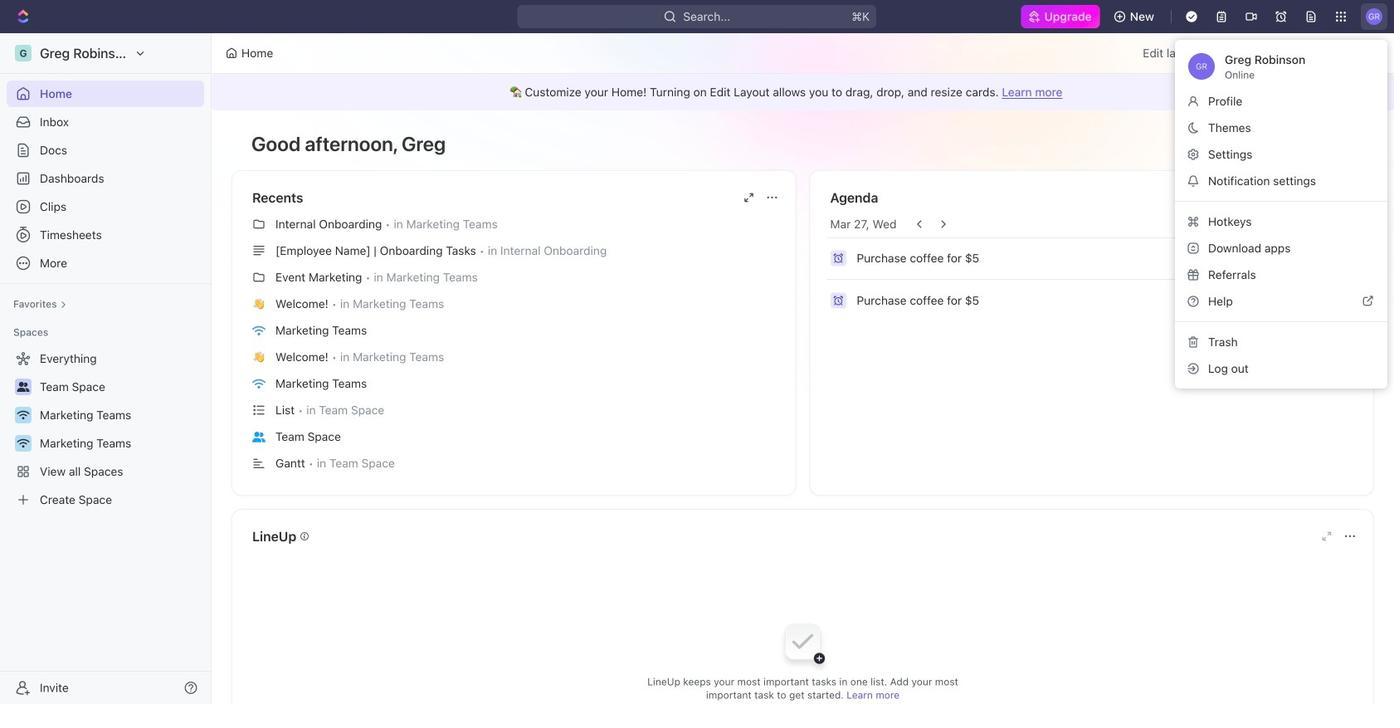 Task type: vqa. For each thing, say whether or not it's contained in the screenshot.
Sidebar "navigation"
yes



Task type: describe. For each thing, give the bounding box(es) containing it.
tree inside sidebar navigation
[[7, 345, 204, 513]]

sidebar navigation
[[0, 33, 212, 704]]

wifi image
[[252, 325, 266, 336]]



Task type: locate. For each thing, give the bounding box(es) containing it.
wifi image
[[252, 378, 266, 389]]

tree
[[7, 345, 204, 513]]

user group image
[[252, 432, 266, 442]]



